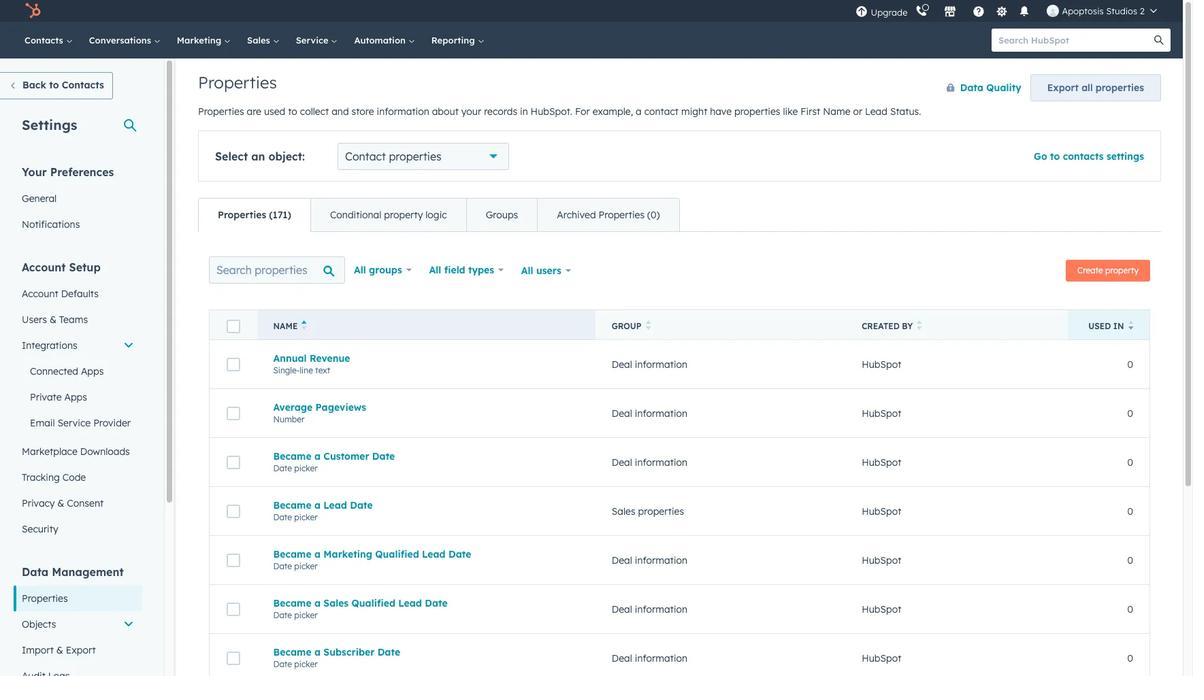 Task type: vqa. For each thing, say whether or not it's contained in the screenshot.
add
no



Task type: locate. For each thing, give the bounding box(es) containing it.
5 became from the top
[[273, 646, 312, 659]]

a inside the became a subscriber date date picker
[[314, 646, 321, 659]]

5 deal information from the top
[[612, 604, 688, 616]]

2 horizontal spatial all
[[521, 265, 533, 277]]

0 vertical spatial apps
[[81, 366, 104, 378]]

deal
[[612, 358, 632, 371], [612, 407, 632, 420], [612, 456, 632, 469], [612, 554, 632, 567], [612, 604, 632, 616], [612, 653, 632, 665]]

properties
[[198, 72, 277, 93], [198, 106, 244, 118], [218, 209, 266, 221], [599, 209, 645, 221], [22, 593, 68, 605]]

3 deal information from the top
[[612, 456, 688, 469]]

picker inside became a customer date date picker
[[294, 463, 318, 473]]

became inside the became a subscriber date date picker
[[273, 646, 312, 659]]

2 horizontal spatial to
[[1050, 150, 1060, 163]]

information for became a customer date
[[635, 456, 688, 469]]

data inside button
[[960, 82, 984, 94]]

service down private apps link
[[58, 417, 91, 430]]

1 horizontal spatial press to sort. image
[[1128, 321, 1133, 330]]

apps up email service provider link
[[64, 391, 87, 404]]

press to sort. image for used in
[[1128, 321, 1133, 330]]

menu
[[855, 0, 1167, 22]]

notifications button
[[1013, 0, 1036, 22]]

1 vertical spatial apps
[[64, 391, 87, 404]]

1 vertical spatial data
[[22, 566, 49, 579]]

6 hubspot from the top
[[862, 604, 902, 616]]

& inside data management element
[[56, 645, 63, 657]]

preferences
[[50, 165, 114, 179]]

users & teams
[[22, 314, 88, 326]]

marketing left 'sales' link
[[177, 35, 224, 46]]

service
[[296, 35, 331, 46], [58, 417, 91, 430]]

4 became from the top
[[273, 597, 312, 610]]

have
[[710, 106, 732, 118]]

press to sort. element for created by
[[917, 321, 922, 332]]

calling icon image
[[916, 5, 928, 18]]

4 picker from the top
[[294, 610, 318, 621]]

a for became a sales qualified lead date
[[314, 597, 321, 610]]

0 vertical spatial service
[[296, 35, 331, 46]]

sales properties
[[612, 505, 684, 518]]

deal information for became a subscriber date
[[612, 653, 688, 665]]

press to sort. element right in
[[1128, 321, 1133, 332]]

search image
[[1155, 35, 1164, 45]]

all left field
[[429, 264, 441, 276]]

2 deal information from the top
[[612, 407, 688, 420]]

your preferences
[[22, 165, 114, 179]]

lead up became a sales qualified lead date button
[[422, 548, 446, 561]]

0 vertical spatial to
[[49, 79, 59, 91]]

4 0 from the top
[[1128, 505, 1133, 518]]

data
[[960, 82, 984, 94], [22, 566, 49, 579]]

deal information for became a customer date
[[612, 456, 688, 469]]

name left ascending sort. press to sort descending. element
[[273, 321, 298, 332]]

5 picker from the top
[[294, 659, 318, 670]]

data down security
[[22, 566, 49, 579]]

became for became a subscriber date
[[273, 646, 312, 659]]

annual revenue single-line text
[[273, 352, 350, 375]]

a for became a lead date
[[314, 499, 321, 512]]

used in button
[[1068, 310, 1150, 340]]

press to sort. element right the group
[[646, 321, 651, 332]]

marketing inside became a marketing qualified lead date date picker
[[324, 548, 372, 561]]

tab list containing properties (171)
[[198, 198, 680, 232]]

0 horizontal spatial service
[[58, 417, 91, 430]]

2 horizontal spatial press to sort. element
[[1128, 321, 1133, 332]]

marketplace downloads
[[22, 446, 130, 458]]

sales
[[247, 35, 273, 46], [612, 505, 636, 518], [324, 597, 349, 610]]

4 deal from the top
[[612, 554, 632, 567]]

customer
[[324, 450, 369, 463]]

property right create at the top right of page
[[1106, 266, 1139, 276]]

a inside became a marketing qualified lead date date picker
[[314, 548, 321, 561]]

a inside became a sales qualified lead date date picker
[[314, 597, 321, 610]]

1 deal information from the top
[[612, 358, 688, 371]]

help image
[[973, 6, 985, 18]]

& right privacy
[[57, 498, 64, 510]]

1 vertical spatial property
[[1106, 266, 1139, 276]]

1 vertical spatial name
[[273, 321, 298, 332]]

hubspot for became a sales qualified lead date
[[862, 604, 902, 616]]

contacts right back
[[62, 79, 104, 91]]

account setup element
[[14, 260, 142, 543]]

property inside 'link'
[[384, 209, 423, 221]]

account up users
[[22, 288, 58, 300]]

data quality button
[[932, 74, 1022, 101]]

6 deal information from the top
[[612, 653, 688, 665]]

all left groups
[[354, 264, 366, 276]]

name left or
[[823, 106, 851, 118]]

used in
[[1089, 321, 1124, 332]]

press to sort. image inside used in button
[[1128, 321, 1133, 330]]

service inside account setup element
[[58, 417, 91, 430]]

property for conditional
[[384, 209, 423, 221]]

all field types
[[429, 264, 494, 276]]

a for became a customer date
[[314, 450, 321, 463]]

1 vertical spatial sales
[[612, 505, 636, 518]]

by
[[902, 321, 913, 332]]

average pageviews button
[[273, 401, 579, 414]]

2 press to sort. image from the left
[[1128, 321, 1133, 330]]

automation
[[354, 35, 408, 46]]

apps up private apps link
[[81, 366, 104, 378]]

3 0 from the top
[[1128, 456, 1133, 469]]

your
[[461, 106, 481, 118]]

4 hubspot from the top
[[862, 505, 902, 518]]

press to sort. element inside used in button
[[1128, 321, 1133, 332]]

account defaults link
[[14, 281, 142, 307]]

1 vertical spatial account
[[22, 288, 58, 300]]

deal for annual revenue
[[612, 358, 632, 371]]

became inside became a sales qualified lead date date picker
[[273, 597, 312, 610]]

hubspot for became a marketing qualified lead date
[[862, 554, 902, 567]]

1 vertical spatial export
[[66, 645, 96, 657]]

picker inside became a sales qualified lead date date picker
[[294, 610, 318, 621]]

0 horizontal spatial name
[[273, 321, 298, 332]]

became for became a lead date
[[273, 499, 312, 512]]

1 0 from the top
[[1128, 358, 1133, 371]]

tracking
[[22, 472, 60, 484]]

0 vertical spatial account
[[22, 261, 66, 274]]

properties up are
[[198, 72, 277, 93]]

marketing down became a lead date date picker
[[324, 548, 372, 561]]

sales inside became a sales qualified lead date date picker
[[324, 597, 349, 610]]

information for became a marketing qualified lead date
[[635, 554, 688, 567]]

3 deal from the top
[[612, 456, 632, 469]]

2 picker from the top
[[294, 512, 318, 522]]

qualified inside became a marketing qualified lead date date picker
[[375, 548, 419, 561]]

3 press to sort. element from the left
[[1128, 321, 1133, 332]]

property left the logic
[[384, 209, 423, 221]]

properties left (0)
[[599, 209, 645, 221]]

account for account setup
[[22, 261, 66, 274]]

0 vertical spatial name
[[823, 106, 851, 118]]

a down became a customer date date picker
[[314, 499, 321, 512]]

press to sort. element inside created by button
[[917, 321, 922, 332]]

1 horizontal spatial to
[[288, 106, 297, 118]]

2 vertical spatial sales
[[324, 597, 349, 610]]

6 deal from the top
[[612, 653, 632, 665]]

import
[[22, 645, 54, 657]]

2 horizontal spatial sales
[[612, 505, 636, 518]]

0
[[1128, 358, 1133, 371], [1128, 407, 1133, 420], [1128, 456, 1133, 469], [1128, 505, 1133, 518], [1128, 554, 1133, 567], [1128, 604, 1133, 616], [1128, 653, 1133, 665]]

1 press to sort. image from the left
[[646, 321, 651, 330]]

a for became a subscriber date
[[314, 646, 321, 659]]

search button
[[1148, 29, 1171, 52]]

3 hubspot from the top
[[862, 456, 902, 469]]

a left customer
[[314, 450, 321, 463]]

5 hubspot from the top
[[862, 554, 902, 567]]

notifications
[[22, 219, 80, 231]]

property for create
[[1106, 266, 1139, 276]]

1 picker from the top
[[294, 463, 318, 473]]

became inside became a marketing qualified lead date date picker
[[273, 548, 312, 561]]

settings
[[22, 116, 77, 133]]

2
[[1140, 5, 1145, 16]]

0 horizontal spatial export
[[66, 645, 96, 657]]

export down objects button in the left bottom of the page
[[66, 645, 96, 657]]

press to sort. image right in
[[1128, 321, 1133, 330]]

connected
[[30, 366, 78, 378]]

0 vertical spatial data
[[960, 82, 984, 94]]

7 hubspot from the top
[[862, 653, 902, 665]]

email
[[30, 417, 55, 430]]

1 press to sort. element from the left
[[646, 321, 651, 332]]

0 horizontal spatial to
[[49, 79, 59, 91]]

export
[[1048, 82, 1079, 94], [66, 645, 96, 657]]

1 account from the top
[[22, 261, 66, 274]]

0 horizontal spatial sales
[[247, 35, 273, 46]]

0 horizontal spatial marketing
[[177, 35, 224, 46]]

your
[[22, 165, 47, 179]]

data left quality
[[960, 82, 984, 94]]

picker inside the became a subscriber date date picker
[[294, 659, 318, 670]]

name button
[[257, 310, 596, 340]]

0 vertical spatial &
[[50, 314, 56, 326]]

0 vertical spatial contacts
[[25, 35, 66, 46]]

& inside 'link'
[[50, 314, 56, 326]]

export left "all"
[[1048, 82, 1079, 94]]

2 deal from the top
[[612, 407, 632, 420]]

1 horizontal spatial service
[[296, 35, 331, 46]]

picker inside became a lead date date picker
[[294, 512, 318, 522]]

&
[[50, 314, 56, 326], [57, 498, 64, 510], [56, 645, 63, 657]]

deal information for became a sales qualified lead date
[[612, 604, 688, 616]]

sales for sales properties
[[612, 505, 636, 518]]

to right back
[[49, 79, 59, 91]]

0 vertical spatial property
[[384, 209, 423, 221]]

export inside data management element
[[66, 645, 96, 657]]

0 horizontal spatial property
[[384, 209, 423, 221]]

lead up became a subscriber date button at the bottom of page
[[398, 597, 422, 610]]

name inside button
[[273, 321, 298, 332]]

press to sort. element right by
[[917, 321, 922, 332]]

users
[[536, 265, 561, 277]]

1 vertical spatial service
[[58, 417, 91, 430]]

6 0 from the top
[[1128, 604, 1133, 616]]

2 became from the top
[[273, 499, 312, 512]]

1 vertical spatial marketing
[[324, 548, 372, 561]]

account up account defaults
[[22, 261, 66, 274]]

1 vertical spatial to
[[288, 106, 297, 118]]

groups
[[486, 209, 518, 221]]

created by button
[[846, 310, 1068, 340]]

tab panel
[[198, 231, 1161, 677]]

2 0 from the top
[[1128, 407, 1133, 420]]

2 vertical spatial to
[[1050, 150, 1060, 163]]

properties up objects
[[22, 593, 68, 605]]

1 vertical spatial &
[[57, 498, 64, 510]]

private apps
[[30, 391, 87, 404]]

create
[[1078, 266, 1103, 276]]

0 horizontal spatial all
[[354, 264, 366, 276]]

to right go
[[1050, 150, 1060, 163]]

deal information for annual revenue
[[612, 358, 688, 371]]

press to sort. image for group
[[646, 321, 651, 330]]

groups
[[369, 264, 402, 276]]

0 vertical spatial marketing
[[177, 35, 224, 46]]

a up the became a subscriber date date picker
[[314, 597, 321, 610]]

account for account defaults
[[22, 288, 58, 300]]

1 horizontal spatial export
[[1048, 82, 1079, 94]]

1 horizontal spatial data
[[960, 82, 984, 94]]

to for go
[[1050, 150, 1060, 163]]

1 horizontal spatial all
[[429, 264, 441, 276]]

& right import
[[56, 645, 63, 657]]

information for became a sales qualified lead date
[[635, 604, 688, 616]]

2 account from the top
[[22, 288, 58, 300]]

(0)
[[647, 209, 660, 221]]

became for became a customer date
[[273, 450, 312, 463]]

lead down became a customer date date picker
[[324, 499, 347, 512]]

privacy & consent
[[22, 498, 104, 510]]

properties link
[[14, 586, 142, 612]]

deal information
[[612, 358, 688, 371], [612, 407, 688, 420], [612, 456, 688, 469], [612, 554, 688, 567], [612, 604, 688, 616], [612, 653, 688, 665]]

service right 'sales' link
[[296, 35, 331, 46]]

0 for became a lead date
[[1128, 505, 1133, 518]]

0 for became a customer date
[[1128, 456, 1133, 469]]

to right used
[[288, 106, 297, 118]]

to
[[49, 79, 59, 91], [288, 106, 297, 118], [1050, 150, 1060, 163]]

privacy & consent link
[[14, 491, 142, 517]]

& right users
[[50, 314, 56, 326]]

press to sort. element for used in
[[1128, 321, 1133, 332]]

1 vertical spatial qualified
[[352, 597, 396, 610]]

3 picker from the top
[[294, 561, 318, 572]]

help button
[[968, 0, 991, 22]]

7 0 from the top
[[1128, 653, 1133, 665]]

press to sort. image inside the group button
[[646, 321, 651, 330]]

5 deal from the top
[[612, 604, 632, 616]]

lead inside became a sales qualified lead date date picker
[[398, 597, 422, 610]]

security link
[[14, 517, 142, 543]]

0 horizontal spatial press to sort. element
[[646, 321, 651, 332]]

0 horizontal spatial press to sort. image
[[646, 321, 651, 330]]

0 vertical spatial sales
[[247, 35, 273, 46]]

4 deal information from the top
[[612, 554, 688, 567]]

became inside became a customer date date picker
[[273, 450, 312, 463]]

1 horizontal spatial property
[[1106, 266, 1139, 276]]

0 vertical spatial export
[[1048, 82, 1079, 94]]

2 press to sort. element from the left
[[917, 321, 922, 332]]

1 horizontal spatial press to sort. element
[[917, 321, 922, 332]]

qualified inside became a sales qualified lead date date picker
[[352, 597, 396, 610]]

qualified for marketing
[[375, 548, 419, 561]]

qualified down became a lead date button
[[375, 548, 419, 561]]

3 became from the top
[[273, 548, 312, 561]]

1 hubspot from the top
[[862, 358, 902, 371]]

0 horizontal spatial data
[[22, 566, 49, 579]]

collect
[[300, 106, 329, 118]]

used
[[264, 106, 285, 118]]

press to sort. image
[[646, 321, 651, 330], [1128, 321, 1133, 330]]

press to sort. element inside the group button
[[646, 321, 651, 332]]

became
[[273, 450, 312, 463], [273, 499, 312, 512], [273, 548, 312, 561], [273, 597, 312, 610], [273, 646, 312, 659]]

qualified for sales
[[352, 597, 396, 610]]

a down became a lead date date picker
[[314, 548, 321, 561]]

marketplace
[[22, 446, 78, 458]]

0 vertical spatial qualified
[[375, 548, 419, 561]]

properties
[[1096, 82, 1144, 94], [735, 106, 781, 118], [389, 150, 442, 163], [638, 505, 684, 518]]

1 became from the top
[[273, 450, 312, 463]]

teams
[[59, 314, 88, 326]]

1 horizontal spatial sales
[[324, 597, 349, 610]]

5 0 from the top
[[1128, 554, 1133, 567]]

information for average pageviews
[[635, 407, 688, 420]]

2 hubspot from the top
[[862, 407, 902, 420]]

2 vertical spatial &
[[56, 645, 63, 657]]

press to sort. element
[[646, 321, 651, 332], [917, 321, 922, 332], [1128, 321, 1133, 332]]

1 vertical spatial contacts
[[62, 79, 104, 91]]

1 deal from the top
[[612, 358, 632, 371]]

average pageviews number
[[273, 401, 366, 424]]

in
[[520, 106, 528, 118]]

1 horizontal spatial marketing
[[324, 548, 372, 561]]

property inside button
[[1106, 266, 1139, 276]]

became inside became a lead date date picker
[[273, 499, 312, 512]]

a inside became a lead date date picker
[[314, 499, 321, 512]]

qualified
[[375, 548, 419, 561], [352, 597, 396, 610]]

account inside account defaults link
[[22, 288, 58, 300]]

marketing
[[177, 35, 224, 46], [324, 548, 372, 561]]

a inside became a customer date date picker
[[314, 450, 321, 463]]

connected apps
[[30, 366, 104, 378]]

contacts down hubspot link
[[25, 35, 66, 46]]

press to sort. image right the group
[[646, 321, 651, 330]]

group button
[[596, 310, 846, 340]]

tab list
[[198, 198, 680, 232]]

hubspot.
[[531, 106, 573, 118]]

tracking code link
[[14, 465, 142, 491]]

annual
[[273, 352, 307, 365]]

became a lead date date picker
[[273, 499, 373, 522]]

became a subscriber date button
[[273, 646, 579, 659]]

all left users
[[521, 265, 533, 277]]

a left subscriber
[[314, 646, 321, 659]]

types
[[468, 264, 494, 276]]

qualified down became a marketing qualified lead date date picker in the left bottom of the page
[[352, 597, 396, 610]]

revenue
[[310, 352, 350, 365]]



Task type: describe. For each thing, give the bounding box(es) containing it.
properties inside data management element
[[22, 593, 68, 605]]

defaults
[[61, 288, 99, 300]]

service link
[[288, 22, 346, 59]]

line
[[300, 365, 313, 375]]

apoptosis studios 2 button
[[1039, 0, 1165, 22]]

information for annual revenue
[[635, 358, 688, 371]]

general
[[22, 193, 57, 205]]

automation link
[[346, 22, 423, 59]]

contacts inside back to contacts link
[[62, 79, 104, 91]]

hubspot for became a subscriber date
[[862, 653, 902, 665]]

all for all groups
[[354, 264, 366, 276]]

all
[[1082, 82, 1093, 94]]

object:
[[269, 150, 305, 163]]

private apps link
[[14, 385, 142, 411]]

email service provider
[[30, 417, 131, 430]]

0 for became a subscriber date
[[1128, 653, 1133, 665]]

average
[[273, 401, 313, 414]]

data for data management
[[22, 566, 49, 579]]

provider
[[93, 417, 131, 430]]

0 for became a marketing qualified lead date
[[1128, 554, 1133, 567]]

deal for average pageviews
[[612, 407, 632, 420]]

became for became a marketing qualified lead date
[[273, 548, 312, 561]]

all groups button
[[345, 257, 420, 284]]

apoptosis
[[1062, 5, 1104, 16]]

create property button
[[1066, 260, 1151, 282]]

downloads
[[80, 446, 130, 458]]

marketplace downloads link
[[14, 439, 142, 465]]

lead inside became a marketing qualified lead date date picker
[[422, 548, 446, 561]]

became for became a sales qualified lead date
[[273, 597, 312, 610]]

setup
[[69, 261, 101, 274]]

picker for customer
[[294, 463, 318, 473]]

0 for annual revenue
[[1128, 358, 1133, 371]]

account defaults
[[22, 288, 99, 300]]

deal for became a marketing qualified lead date
[[612, 554, 632, 567]]

settings image
[[996, 6, 1008, 18]]

account setup
[[22, 261, 101, 274]]

email service provider link
[[14, 411, 142, 436]]

to for back
[[49, 79, 59, 91]]

data quality
[[960, 82, 1022, 94]]

private
[[30, 391, 62, 404]]

used
[[1089, 321, 1111, 332]]

contacts inside contacts link
[[25, 35, 66, 46]]

archived properties (0) link
[[537, 199, 679, 231]]

hubspot for became a lead date
[[862, 505, 902, 518]]

subscriber
[[324, 646, 375, 659]]

hubspot for became a customer date
[[862, 456, 902, 469]]

deal for became a sales qualified lead date
[[612, 604, 632, 616]]

hubspot for annual revenue
[[862, 358, 902, 371]]

marketplaces image
[[945, 6, 957, 18]]

status.
[[890, 106, 921, 118]]

conditional property logic
[[330, 209, 447, 221]]

management
[[52, 566, 124, 579]]

a left contact
[[636, 106, 642, 118]]

single-
[[273, 365, 300, 375]]

1 horizontal spatial name
[[823, 106, 851, 118]]

information for became a subscriber date
[[635, 653, 688, 665]]

conversations link
[[81, 22, 169, 59]]

properties (171) link
[[199, 199, 310, 231]]

properties inside export all properties button
[[1096, 82, 1144, 94]]

ascending sort. press to sort descending. image
[[302, 321, 307, 330]]

reporting
[[431, 35, 478, 46]]

picker for subscriber
[[294, 659, 318, 670]]

export all properties button
[[1031, 74, 1161, 101]]

properties (171)
[[218, 209, 291, 221]]

data for data quality
[[960, 82, 984, 94]]

logic
[[426, 209, 447, 221]]

code
[[62, 472, 86, 484]]

sales for sales
[[247, 35, 273, 46]]

example,
[[593, 106, 633, 118]]

all groups
[[354, 264, 402, 276]]

became a lead date button
[[273, 499, 579, 512]]

Search search field
[[209, 257, 345, 284]]

security
[[22, 524, 58, 536]]

go to contacts settings button
[[1034, 150, 1144, 163]]

ascending sort. press to sort descending. element
[[302, 321, 307, 332]]

settings
[[1107, 150, 1144, 163]]

users & teams link
[[14, 307, 142, 333]]

& for teams
[[50, 314, 56, 326]]

picker for lead
[[294, 512, 318, 522]]

your preferences element
[[14, 165, 142, 238]]

contact
[[345, 150, 386, 163]]

objects
[[22, 619, 56, 631]]

properties left (171) on the top
[[218, 209, 266, 221]]

select
[[215, 150, 248, 163]]

and
[[332, 106, 349, 118]]

contacts link
[[16, 22, 81, 59]]

data management element
[[14, 565, 142, 677]]

picker inside became a marketing qualified lead date date picker
[[294, 561, 318, 572]]

connected apps link
[[14, 359, 142, 385]]

privacy
[[22, 498, 55, 510]]

& for export
[[56, 645, 63, 657]]

consent
[[67, 498, 104, 510]]

sales link
[[239, 22, 288, 59]]

press to sort. image
[[917, 321, 922, 330]]

export all properties
[[1048, 82, 1144, 94]]

annual revenue button
[[273, 352, 579, 365]]

became a subscriber date date picker
[[273, 646, 400, 670]]

a for became a marketing qualified lead date
[[314, 548, 321, 561]]

deal information for became a marketing qualified lead date
[[612, 554, 688, 567]]

created by
[[862, 321, 913, 332]]

contacts
[[1063, 150, 1104, 163]]

tab panel containing all groups
[[198, 231, 1161, 677]]

import & export
[[22, 645, 96, 657]]

hubspot image
[[25, 3, 41, 19]]

notifications image
[[1019, 6, 1031, 18]]

conditional
[[330, 209, 382, 221]]

deal for became a customer date
[[612, 456, 632, 469]]

groups link
[[466, 199, 537, 231]]

menu containing apoptosis studios 2
[[855, 0, 1167, 22]]

tara schultz image
[[1047, 5, 1060, 17]]

marketplaces button
[[936, 0, 965, 22]]

first
[[801, 106, 821, 118]]

0 for became a sales qualified lead date
[[1128, 604, 1133, 616]]

data management
[[22, 566, 124, 579]]

quality
[[987, 82, 1022, 94]]

export inside button
[[1048, 82, 1079, 94]]

back to contacts
[[22, 79, 104, 91]]

conditional property logic link
[[310, 199, 466, 231]]

lead inside became a lead date date picker
[[324, 499, 347, 512]]

upgrade image
[[856, 6, 868, 18]]

are
[[247, 106, 261, 118]]

objects button
[[14, 612, 142, 638]]

apps for private apps
[[64, 391, 87, 404]]

deal for became a subscriber date
[[612, 653, 632, 665]]

all for all users
[[521, 265, 533, 277]]

became a marketing qualified lead date button
[[273, 548, 579, 561]]

like
[[783, 106, 798, 118]]

for
[[575, 106, 590, 118]]

all for all field types
[[429, 264, 441, 276]]

group
[[612, 321, 642, 332]]

archived properties (0)
[[557, 209, 660, 221]]

field
[[444, 264, 465, 276]]

(171)
[[269, 209, 291, 221]]

settings link
[[994, 4, 1011, 18]]

created
[[862, 321, 900, 332]]

records
[[484, 106, 517, 118]]

deal information for average pageviews
[[612, 407, 688, 420]]

all field types button
[[420, 257, 513, 284]]

contact properties button
[[338, 143, 509, 170]]

press to sort. element for group
[[646, 321, 651, 332]]

0 for average pageviews
[[1128, 407, 1133, 420]]

all users button
[[513, 257, 580, 285]]

& for consent
[[57, 498, 64, 510]]

lead right or
[[865, 106, 888, 118]]

apps for connected apps
[[81, 366, 104, 378]]

properties left are
[[198, 106, 244, 118]]

Search HubSpot search field
[[992, 29, 1159, 52]]

properties inside contact properties popup button
[[389, 150, 442, 163]]

hubspot for average pageviews
[[862, 407, 902, 420]]

became a sales qualified lead date date picker
[[273, 597, 448, 621]]

import & export link
[[14, 638, 142, 664]]

go to contacts settings
[[1034, 150, 1144, 163]]



